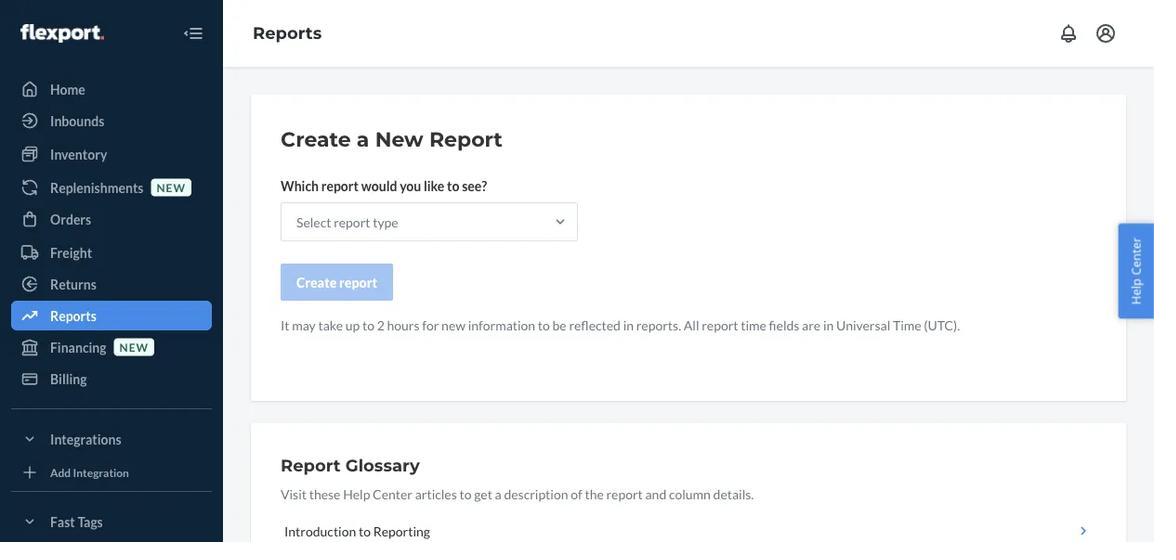 Task type: describe. For each thing, give the bounding box(es) containing it.
description
[[504, 487, 568, 502]]

orders link
[[11, 204, 212, 234]]

report glossary
[[281, 455, 420, 476]]

help inside button
[[1128, 279, 1145, 305]]

the
[[585, 487, 604, 502]]

inbounds
[[50, 113, 104, 129]]

visit
[[281, 487, 307, 502]]

take
[[318, 317, 343, 333]]

flexport logo image
[[20, 24, 104, 43]]

1 horizontal spatial report
[[429, 127, 503, 152]]

reflected
[[569, 317, 621, 333]]

to left be
[[538, 317, 550, 333]]

all
[[684, 317, 699, 333]]

inventory link
[[11, 139, 212, 169]]

1 horizontal spatial reports
[[253, 23, 322, 43]]

1 vertical spatial help
[[343, 487, 370, 502]]

to left get
[[460, 487, 472, 502]]

new
[[375, 127, 424, 152]]

home
[[50, 81, 85, 97]]

reporting
[[373, 524, 430, 540]]

freight link
[[11, 238, 212, 268]]

introduction to reporting
[[284, 524, 430, 540]]

billing
[[50, 371, 87, 387]]

these
[[309, 487, 341, 502]]

freight
[[50, 245, 92, 261]]

report right all
[[702, 317, 739, 333]]

1 vertical spatial center
[[373, 487, 413, 502]]

orders
[[50, 211, 91, 227]]

select
[[296, 214, 331, 230]]

add
[[50, 466, 71, 480]]

1 horizontal spatial reports link
[[253, 23, 322, 43]]

(utc).
[[924, 317, 960, 333]]

time
[[893, 317, 922, 333]]

0 horizontal spatial report
[[281, 455, 341, 476]]

new for replenishments
[[157, 181, 186, 194]]

center inside button
[[1128, 238, 1145, 276]]

returns
[[50, 277, 97, 292]]

get
[[474, 487, 493, 502]]

for
[[422, 317, 439, 333]]

which
[[281, 178, 319, 194]]

be
[[553, 317, 567, 333]]

create for create report
[[296, 275, 337, 290]]

reports.
[[636, 317, 681, 333]]

add integration
[[50, 466, 129, 480]]

integrations
[[50, 432, 121, 448]]

new for financing
[[120, 341, 149, 354]]

help center
[[1128, 238, 1145, 305]]

2
[[377, 317, 385, 333]]

to right the like
[[447, 178, 460, 194]]

add integration link
[[11, 462, 212, 484]]

inbounds link
[[11, 106, 212, 136]]



Task type: locate. For each thing, give the bounding box(es) containing it.
column
[[669, 487, 711, 502]]

home link
[[11, 74, 212, 104]]

new right for
[[442, 317, 466, 333]]

you
[[400, 178, 421, 194]]

are
[[802, 317, 821, 333]]

reports link
[[253, 23, 322, 43], [11, 301, 212, 331]]

0 horizontal spatial a
[[357, 127, 369, 152]]

create inside create report button
[[296, 275, 337, 290]]

0 horizontal spatial reports
[[50, 308, 96, 324]]

open account menu image
[[1095, 22, 1117, 45]]

0 vertical spatial center
[[1128, 238, 1145, 276]]

a right get
[[495, 487, 502, 502]]

create up may
[[296, 275, 337, 290]]

0 vertical spatial help
[[1128, 279, 1145, 305]]

close navigation image
[[182, 22, 204, 45]]

report for which
[[321, 178, 359, 194]]

2 vertical spatial new
[[120, 341, 149, 354]]

1 horizontal spatial center
[[1128, 238, 1145, 276]]

create up the which
[[281, 127, 351, 152]]

report for create
[[339, 275, 377, 290]]

inventory
[[50, 146, 107, 162]]

report inside button
[[339, 275, 377, 290]]

fields
[[769, 317, 800, 333]]

in right are
[[823, 317, 834, 333]]

select report type
[[296, 214, 398, 230]]

up
[[346, 317, 360, 333]]

fast
[[50, 514, 75, 530]]

center
[[1128, 238, 1145, 276], [373, 487, 413, 502]]

create
[[281, 127, 351, 152], [296, 275, 337, 290]]

0 vertical spatial new
[[157, 181, 186, 194]]

to left 2
[[362, 317, 375, 333]]

visit these help center articles to get a description of the report and column details.
[[281, 487, 754, 502]]

report up see?
[[429, 127, 503, 152]]

0 vertical spatial report
[[429, 127, 503, 152]]

0 horizontal spatial in
[[623, 317, 634, 333]]

report up select report type
[[321, 178, 359, 194]]

it
[[281, 317, 290, 333]]

universal
[[836, 317, 891, 333]]

1 vertical spatial create
[[296, 275, 337, 290]]

to
[[447, 178, 460, 194], [362, 317, 375, 333], [538, 317, 550, 333], [460, 487, 472, 502], [359, 524, 371, 540]]

report left type
[[334, 214, 370, 230]]

0 vertical spatial a
[[357, 127, 369, 152]]

help center button
[[1119, 224, 1154, 319]]

to inside button
[[359, 524, 371, 540]]

replenishments
[[50, 180, 144, 196]]

0 vertical spatial reports link
[[253, 23, 322, 43]]

2 in from the left
[[823, 317, 834, 333]]

would
[[361, 178, 397, 194]]

1 vertical spatial new
[[442, 317, 466, 333]]

information
[[468, 317, 535, 333]]

introduction to reporting button
[[281, 511, 1097, 543]]

new up billing link
[[120, 341, 149, 354]]

integrations button
[[11, 425, 212, 455]]

hours
[[387, 317, 420, 333]]

type
[[373, 214, 398, 230]]

see?
[[462, 178, 487, 194]]

fast tags
[[50, 514, 103, 530]]

report
[[321, 178, 359, 194], [334, 214, 370, 230], [339, 275, 377, 290], [702, 317, 739, 333], [606, 487, 643, 502]]

create report button
[[281, 264, 393, 301]]

report right the
[[606, 487, 643, 502]]

billing link
[[11, 364, 212, 394]]

0 horizontal spatial help
[[343, 487, 370, 502]]

new up orders link
[[157, 181, 186, 194]]

tags
[[78, 514, 103, 530]]

0 horizontal spatial new
[[120, 341, 149, 354]]

1 horizontal spatial new
[[157, 181, 186, 194]]

0 vertical spatial reports
[[253, 23, 322, 43]]

which report would you like to see?
[[281, 178, 487, 194]]

1 horizontal spatial a
[[495, 487, 502, 502]]

0 horizontal spatial reports link
[[11, 301, 212, 331]]

1 vertical spatial a
[[495, 487, 502, 502]]

to left reporting
[[359, 524, 371, 540]]

reports
[[253, 23, 322, 43], [50, 308, 96, 324]]

returns link
[[11, 270, 212, 299]]

0 vertical spatial create
[[281, 127, 351, 152]]

open notifications image
[[1058, 22, 1080, 45]]

1 horizontal spatial help
[[1128, 279, 1145, 305]]

may
[[292, 317, 316, 333]]

1 vertical spatial report
[[281, 455, 341, 476]]

glossary
[[346, 455, 420, 476]]

1 horizontal spatial in
[[823, 317, 834, 333]]

report up these on the bottom of the page
[[281, 455, 341, 476]]

integration
[[73, 466, 129, 480]]

financing
[[50, 340, 106, 356]]

report for select
[[334, 214, 370, 230]]

new
[[157, 181, 186, 194], [442, 317, 466, 333], [120, 341, 149, 354]]

1 in from the left
[[623, 317, 634, 333]]

help
[[1128, 279, 1145, 305], [343, 487, 370, 502]]

0 horizontal spatial center
[[373, 487, 413, 502]]

create a new report
[[281, 127, 503, 152]]

report up up
[[339, 275, 377, 290]]

introduction
[[284, 524, 356, 540]]

articles
[[415, 487, 457, 502]]

in left reports.
[[623, 317, 634, 333]]

a left new
[[357, 127, 369, 152]]

details.
[[713, 487, 754, 502]]

1 vertical spatial reports
[[50, 308, 96, 324]]

time
[[741, 317, 767, 333]]

it may take up to 2 hours for new information to be reflected in reports. all report time fields are in universal time (utc).
[[281, 317, 960, 333]]

in
[[623, 317, 634, 333], [823, 317, 834, 333]]

like
[[424, 178, 445, 194]]

a
[[357, 127, 369, 152], [495, 487, 502, 502]]

of
[[571, 487, 582, 502]]

and
[[646, 487, 667, 502]]

1 vertical spatial reports link
[[11, 301, 212, 331]]

report
[[429, 127, 503, 152], [281, 455, 341, 476]]

2 horizontal spatial new
[[442, 317, 466, 333]]

create report
[[296, 275, 377, 290]]

create for create a new report
[[281, 127, 351, 152]]

fast tags button
[[11, 507, 212, 537]]



Task type: vqa. For each thing, say whether or not it's contained in the screenshot.
second TAB from the left
no



